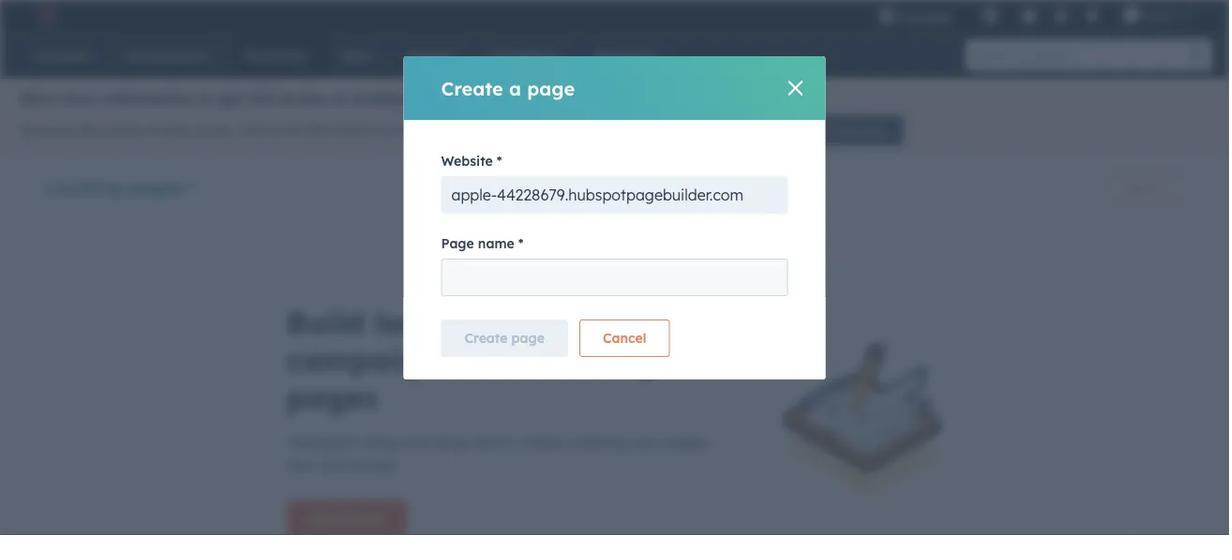 Task type: vqa. For each thing, say whether or not it's contained in the screenshot.
the right Press to sort. image
no



Task type: locate. For each thing, give the bounding box(es) containing it.
settings link
[[1050, 5, 1073, 25]]

fast
[[287, 457, 314, 476]]

apple-44228679.hubspotpagebuilder.com
[[452, 186, 744, 205]]

menu
[[866, 0, 1207, 30]]

more right the know
[[578, 122, 610, 139]]

1 vertical spatial pages
[[287, 379, 379, 417]]

name
[[478, 235, 515, 252]]

* down you
[[497, 153, 502, 169]]

page
[[441, 235, 474, 252]]

*
[[497, 153, 502, 169], [519, 235, 524, 252]]

like
[[77, 122, 98, 139]]

2 vertical spatial create
[[465, 330, 508, 347]]

0 horizontal spatial give
[[20, 89, 54, 108]]

more up like
[[59, 89, 98, 108]]

apple button
[[1113, 0, 1205, 30]]

be
[[355, 122, 371, 139]]

give down 'close' icon
[[768, 123, 792, 137]]

Page name * text field
[[441, 259, 788, 296]]

menu item
[[965, 0, 969, 30]]

search button
[[1181, 39, 1213, 71]]

2 vertical spatial pages
[[665, 433, 709, 452]]

simple.
[[350, 457, 399, 476]]

create for create page
[[465, 330, 508, 347]]

pages down emails,
[[128, 175, 185, 198]]

pages right new
[[665, 433, 709, 452]]

a
[[509, 76, 522, 100]]

know
[[542, 122, 574, 139]]

0 vertical spatial give
[[20, 89, 54, 108]]

lead-
[[375, 304, 454, 341]]

notifications button
[[1077, 0, 1109, 30]]

landing pages button
[[45, 173, 202, 200]]

1 vertical spatial and
[[318, 457, 346, 476]]

menu containing apple
[[866, 0, 1207, 30]]

create inside button
[[465, 330, 508, 347]]

information
[[103, 89, 193, 108], [826, 123, 888, 137]]

to up will
[[332, 89, 348, 108]]

1 vertical spatial page
[[512, 330, 545, 347]]

page inside button
[[512, 330, 545, 347]]

let
[[505, 122, 520, 139]]

cms
[[300, 122, 328, 139]]

create page
[[465, 330, 545, 347]]

1 horizontal spatial to
[[332, 89, 348, 108]]

build
[[287, 304, 365, 341]]

1 vertical spatial give
[[768, 123, 792, 137]]

give for give more information
[[768, 123, 792, 137]]

0 vertical spatial page
[[527, 76, 575, 100]]

1 horizontal spatial information
[[826, 123, 888, 137]]

0 horizontal spatial more
[[59, 89, 98, 108]]

0 horizontal spatial pages
[[128, 175, 185, 198]]

1 vertical spatial *
[[519, 235, 524, 252]]

1 vertical spatial information
[[826, 123, 888, 137]]

1 to from the left
[[198, 89, 214, 108]]

give
[[20, 89, 54, 108], [768, 123, 792, 137]]

about
[[613, 122, 650, 139]]

landing
[[540, 341, 656, 379]]

give up features
[[20, 89, 54, 108]]

upgrade image
[[879, 8, 896, 25]]

features
[[20, 122, 74, 139]]

landing pages banner
[[45, 167, 1185, 210]]

give more information
[[768, 123, 888, 137]]

notifications image
[[1084, 8, 1101, 25]]

get
[[310, 511, 333, 528]]

cancel
[[603, 330, 647, 347]]

0 vertical spatial *
[[497, 153, 502, 169]]

create inside popup button
[[1122, 181, 1158, 195]]

2 horizontal spatial pages
[[665, 433, 709, 452]]

get started button
[[287, 501, 407, 536]]

hubspot's drag-and-drop editor makes creating new pages fast and simple.
[[287, 433, 709, 476]]

give for give more information to get full access to hubspot
[[20, 89, 54, 108]]

pages
[[128, 175, 185, 198], [287, 379, 379, 417], [665, 433, 709, 452]]

0 horizontal spatial *
[[497, 153, 502, 169]]

1 horizontal spatial pages
[[287, 379, 379, 417]]

1 vertical spatial create
[[1122, 181, 1158, 195]]

business.
[[685, 122, 741, 139]]

to
[[198, 89, 214, 108], [332, 89, 348, 108]]

1 horizontal spatial more
[[578, 122, 610, 139]]

page
[[527, 76, 575, 100], [512, 330, 545, 347]]

and down hubspot's
[[318, 457, 346, 476]]

create
[[441, 76, 504, 100], [1122, 181, 1158, 195], [465, 330, 508, 347]]

create button
[[1106, 173, 1185, 203]]

will
[[332, 122, 351, 139]]

0 vertical spatial create
[[441, 76, 504, 100]]

website *
[[441, 153, 502, 169]]

more down 'close' icon
[[795, 123, 823, 137]]

1 horizontal spatial *
[[519, 235, 524, 252]]

0 horizontal spatial to
[[198, 89, 214, 108]]

information for give more information to get full access to hubspot
[[103, 89, 193, 108]]

0 horizontal spatial information
[[103, 89, 193, 108]]

1 horizontal spatial and
[[318, 457, 346, 476]]

0 vertical spatial and
[[273, 122, 296, 139]]

capturing
[[454, 304, 603, 341]]

0 vertical spatial pages
[[128, 175, 185, 198]]

2 horizontal spatial more
[[795, 123, 823, 137]]

to left get
[[198, 89, 214, 108]]

more
[[59, 89, 98, 108], [578, 122, 610, 139], [795, 123, 823, 137]]

0 vertical spatial information
[[103, 89, 193, 108]]

features like calling, emails, forms, ctas and cms will be unavailable until you let us know more about your business.
[[20, 122, 741, 139]]

information for give more information
[[826, 123, 888, 137]]

drag-
[[363, 433, 403, 452]]

and-
[[403, 433, 436, 452]]

apple-
[[452, 186, 497, 205]]

and
[[273, 122, 296, 139], [318, 457, 346, 476]]

pages up hubspot's
[[287, 379, 379, 417]]

* right name
[[519, 235, 524, 252]]

pages inside landing pages "popup button"
[[128, 175, 185, 198]]

1 horizontal spatial give
[[768, 123, 792, 137]]

create a page dialog
[[404, 56, 826, 380]]

and left cms
[[273, 122, 296, 139]]

landing
[[45, 175, 122, 198]]



Task type: describe. For each thing, give the bounding box(es) containing it.
your
[[654, 122, 681, 139]]

44228679.hubspotpagebuilder.com
[[497, 186, 744, 205]]

help button
[[1014, 0, 1046, 30]]

new
[[632, 433, 661, 452]]

campaigns
[[287, 341, 455, 379]]

unavailable
[[374, 122, 445, 139]]

hubspot link
[[23, 4, 70, 26]]

more for give more information to get full access to hubspot
[[59, 89, 98, 108]]

with
[[464, 341, 530, 379]]

landing pages
[[45, 175, 185, 198]]

started
[[337, 511, 384, 528]]

pages inside hubspot's drag-and-drop editor makes creating new pages fast and simple.
[[665, 433, 709, 452]]

hubspot's
[[287, 433, 359, 452]]

give more information to get full access to hubspot
[[20, 89, 419, 108]]

create for create
[[1122, 181, 1158, 195]]

cancel button
[[580, 320, 670, 357]]

editor
[[473, 433, 515, 452]]

you
[[479, 122, 502, 139]]

build lead-capturing campaigns with landing pages
[[287, 304, 656, 417]]

us
[[524, 122, 538, 139]]

access
[[278, 89, 328, 108]]

calling,
[[101, 122, 145, 139]]

page name *
[[441, 235, 524, 252]]

full
[[248, 89, 273, 108]]

settings image
[[1053, 8, 1070, 25]]

pages inside the build lead-capturing campaigns with landing pages
[[287, 379, 379, 417]]

2 to from the left
[[332, 89, 348, 108]]

close image
[[788, 81, 803, 96]]

and inside hubspot's drag-and-drop editor makes creating new pages fast and simple.
[[318, 457, 346, 476]]

get
[[219, 89, 243, 108]]

makes
[[519, 433, 566, 452]]

hubspot
[[353, 89, 419, 108]]

give more information link
[[752, 115, 904, 145]]

create page button
[[441, 320, 568, 357]]

upgrade
[[900, 9, 952, 24]]

until
[[449, 122, 475, 139]]

forms,
[[196, 122, 235, 139]]

apple
[[1144, 7, 1177, 23]]

ctas
[[238, 122, 269, 139]]

search image
[[1190, 49, 1204, 62]]

0 horizontal spatial and
[[273, 122, 296, 139]]

more for give more information
[[795, 123, 823, 137]]

emails,
[[149, 122, 192, 139]]

marketplaces button
[[971, 0, 1010, 30]]

website
[[441, 153, 493, 169]]

get started
[[310, 511, 384, 528]]

bob builder image
[[1124, 7, 1141, 23]]

create for create a page
[[441, 76, 504, 100]]

Search HubSpot search field
[[966, 39, 1196, 71]]

apple-44228679.hubspotpagebuilder.com button
[[441, 176, 788, 214]]

hubspot image
[[34, 4, 56, 26]]

create a page
[[441, 76, 575, 100]]

creating
[[570, 433, 628, 452]]

marketplaces image
[[982, 8, 999, 25]]

drop
[[436, 433, 469, 452]]

help image
[[1022, 8, 1038, 25]]



